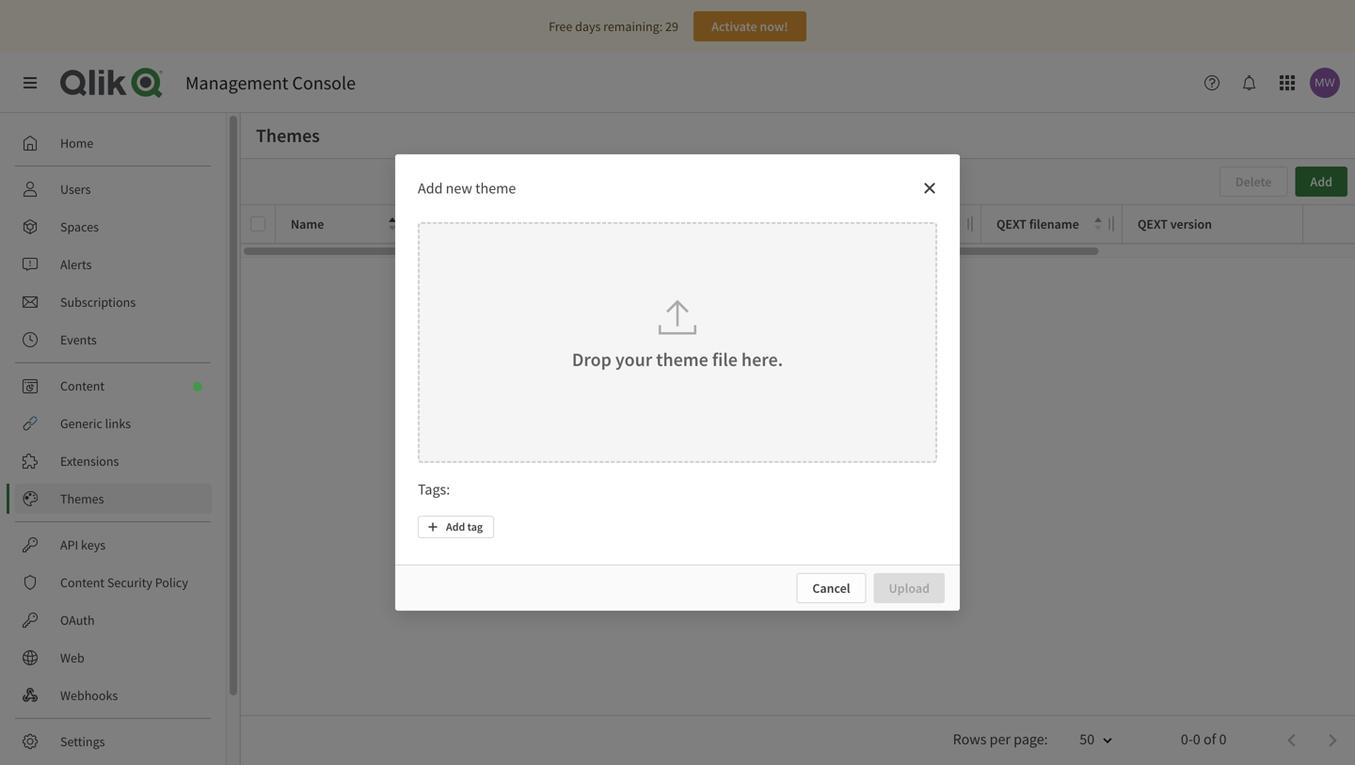 Task type: vqa. For each thing, say whether or not it's contained in the screenshot.
THE NAME
yes



Task type: describe. For each thing, give the bounding box(es) containing it.
tags for tags :
[[418, 480, 446, 499]]

add new theme
[[418, 179, 516, 198]]

now!
[[760, 18, 788, 35]]

spaces link
[[15, 212, 212, 242]]

cancel
[[812, 580, 850, 597]]

0-
[[1181, 730, 1193, 749]]

tags for tags
[[714, 215, 740, 232]]

new connector image
[[193, 382, 202, 391]]

theme for your
[[656, 348, 708, 371]]

api
[[60, 536, 78, 553]]

spaces
[[60, 218, 99, 235]]

themes inside navigation pane element
[[60, 490, 104, 507]]

keys
[[81, 536, 106, 553]]

events
[[60, 331, 97, 348]]

rows per page:
[[953, 730, 1048, 749]]

qext version
[[1138, 215, 1212, 232]]

web link
[[15, 643, 212, 673]]

no
[[784, 455, 801, 473]]

1 0 from the left
[[1193, 730, 1201, 749]]

name
[[291, 215, 324, 232]]

oauth link
[[15, 605, 212, 635]]

web
[[60, 649, 84, 666]]

1 horizontal spatial themes
[[256, 124, 320, 147]]

drop
[[572, 348, 612, 371]]

alerts
[[60, 256, 92, 273]]

content link
[[15, 371, 212, 401]]

qext filename button
[[997, 211, 1102, 237]]

file
[[712, 348, 738, 371]]

free days remaining: 29
[[549, 18, 678, 35]]

settings
[[60, 733, 105, 750]]

security
[[107, 574, 152, 591]]

extensions
[[60, 453, 119, 470]]

of
[[1204, 730, 1216, 749]]

new
[[446, 179, 472, 198]]

content security policy link
[[15, 567, 212, 598]]

author button
[[855, 211, 961, 237]]

themes link
[[15, 484, 212, 514]]

users
[[60, 181, 91, 198]]

console
[[292, 71, 356, 95]]

cancel button
[[796, 573, 866, 603]]

drop your theme file here. button
[[418, 222, 937, 463]]

themes
[[804, 455, 853, 473]]

add for add
[[1310, 173, 1333, 190]]

home
[[60, 135, 93, 152]]

content security policy
[[60, 574, 188, 591]]

there are no themes yet
[[720, 455, 876, 473]]

subscriptions
[[60, 294, 136, 311]]

activate now!
[[712, 18, 788, 35]]

content for content
[[60, 377, 105, 394]]

add new theme dialog
[[395, 154, 960, 611]]

api keys
[[60, 536, 106, 553]]

qext filename
[[997, 215, 1079, 232]]

oauth
[[60, 612, 95, 629]]



Task type: locate. For each thing, give the bounding box(es) containing it.
themes down management console
[[256, 124, 320, 147]]

1 horizontal spatial theme
[[656, 348, 708, 371]]

management
[[185, 71, 288, 95]]

tag
[[467, 520, 483, 534]]

yet
[[856, 455, 876, 473]]

qext left filename
[[997, 215, 1027, 232]]

theme inside button
[[656, 348, 708, 371]]

qext left version
[[1138, 215, 1168, 232]]

api keys link
[[15, 530, 212, 560]]

add for add new theme
[[418, 179, 443, 198]]

are
[[761, 455, 781, 473]]

generic
[[60, 415, 102, 432]]

0
[[1193, 730, 1201, 749], [1219, 730, 1227, 749]]

0 vertical spatial content
[[60, 377, 105, 394]]

themes
[[256, 124, 320, 147], [60, 490, 104, 507]]

theme
[[475, 179, 516, 198], [656, 348, 708, 371]]

0-0 of 0
[[1181, 730, 1227, 749]]

add button
[[1295, 167, 1348, 197]]

0 horizontal spatial add
[[418, 179, 443, 198]]

0 horizontal spatial qext
[[997, 215, 1027, 232]]

qext
[[997, 215, 1027, 232], [1138, 215, 1168, 232]]

1 qext from the left
[[997, 215, 1027, 232]]

free
[[549, 18, 572, 35]]

extensions link
[[15, 446, 212, 476]]

remaining:
[[603, 18, 663, 35]]

1 vertical spatial content
[[60, 574, 105, 591]]

1 content from the top
[[60, 377, 105, 394]]

theme right new
[[475, 179, 516, 198]]

2 horizontal spatial add
[[1310, 173, 1333, 190]]

add for add tag
[[446, 520, 465, 534]]

description
[[432, 215, 497, 232]]

qext for qext filename
[[997, 215, 1027, 232]]

qext inside button
[[997, 215, 1027, 232]]

management console
[[185, 71, 356, 95]]

webhooks link
[[15, 680, 212, 711]]

0 horizontal spatial theme
[[475, 179, 516, 198]]

author
[[855, 215, 894, 232]]

2 0 from the left
[[1219, 730, 1227, 749]]

generic links link
[[15, 408, 212, 439]]

theme left file
[[656, 348, 708, 371]]

0 horizontal spatial 0
[[1193, 730, 1201, 749]]

tags :
[[418, 480, 450, 499]]

settings link
[[15, 727, 212, 757]]

1 horizontal spatial add
[[446, 520, 465, 534]]

0 horizontal spatial tags
[[418, 480, 446, 499]]

themes down extensions
[[60, 490, 104, 507]]

add tag
[[446, 520, 483, 534]]

content up generic
[[60, 377, 105, 394]]

policy
[[155, 574, 188, 591]]

activate
[[712, 18, 757, 35]]

0 right of
[[1219, 730, 1227, 749]]

1 vertical spatial themes
[[60, 490, 104, 507]]

content down api keys
[[60, 574, 105, 591]]

1 horizontal spatial 0
[[1219, 730, 1227, 749]]

qext for qext version
[[1138, 215, 1168, 232]]

version
[[1170, 215, 1212, 232]]

content
[[60, 377, 105, 394], [60, 574, 105, 591]]

here.
[[741, 348, 783, 371]]

home link
[[15, 128, 212, 158]]

1 horizontal spatial qext
[[1138, 215, 1168, 232]]

management console element
[[185, 71, 356, 95]]

0 left of
[[1193, 730, 1201, 749]]

tags
[[714, 215, 740, 232], [418, 480, 446, 499]]

there
[[720, 455, 758, 473]]

navigation pane element
[[0, 120, 226, 765]]

0 vertical spatial tags
[[714, 215, 740, 232]]

1 horizontal spatial tags
[[714, 215, 740, 232]]

add tag button
[[418, 516, 494, 538]]

29
[[665, 18, 678, 35]]

tags inside add new theme dialog
[[418, 480, 446, 499]]

links
[[105, 415, 131, 432]]

days
[[575, 18, 601, 35]]

0 vertical spatial theme
[[475, 179, 516, 198]]

events link
[[15, 325, 212, 355]]

1 vertical spatial theme
[[656, 348, 708, 371]]

webhooks
[[60, 687, 118, 704]]

rows
[[953, 730, 987, 749]]

2 content from the top
[[60, 574, 105, 591]]

per
[[990, 730, 1011, 749]]

0 vertical spatial themes
[[256, 124, 320, 147]]

name button
[[291, 211, 396, 237]]

2 qext from the left
[[1138, 215, 1168, 232]]

filename
[[1029, 215, 1079, 232]]

users link
[[15, 174, 212, 204]]

drop your theme file here.
[[572, 348, 783, 371]]

alerts link
[[15, 249, 212, 279]]

close sidebar menu image
[[23, 75, 38, 90]]

generic links
[[60, 415, 131, 432]]

content for content security policy
[[60, 574, 105, 591]]

1 vertical spatial tags
[[418, 480, 446, 499]]

your
[[615, 348, 652, 371]]

theme for new
[[475, 179, 516, 198]]

add
[[1310, 173, 1333, 190], [418, 179, 443, 198], [446, 520, 465, 534]]

page:
[[1014, 730, 1048, 749]]

subscriptions link
[[15, 287, 212, 317]]

0 horizontal spatial themes
[[60, 490, 104, 507]]

:
[[446, 480, 450, 499]]

activate now! link
[[693, 11, 806, 41]]



